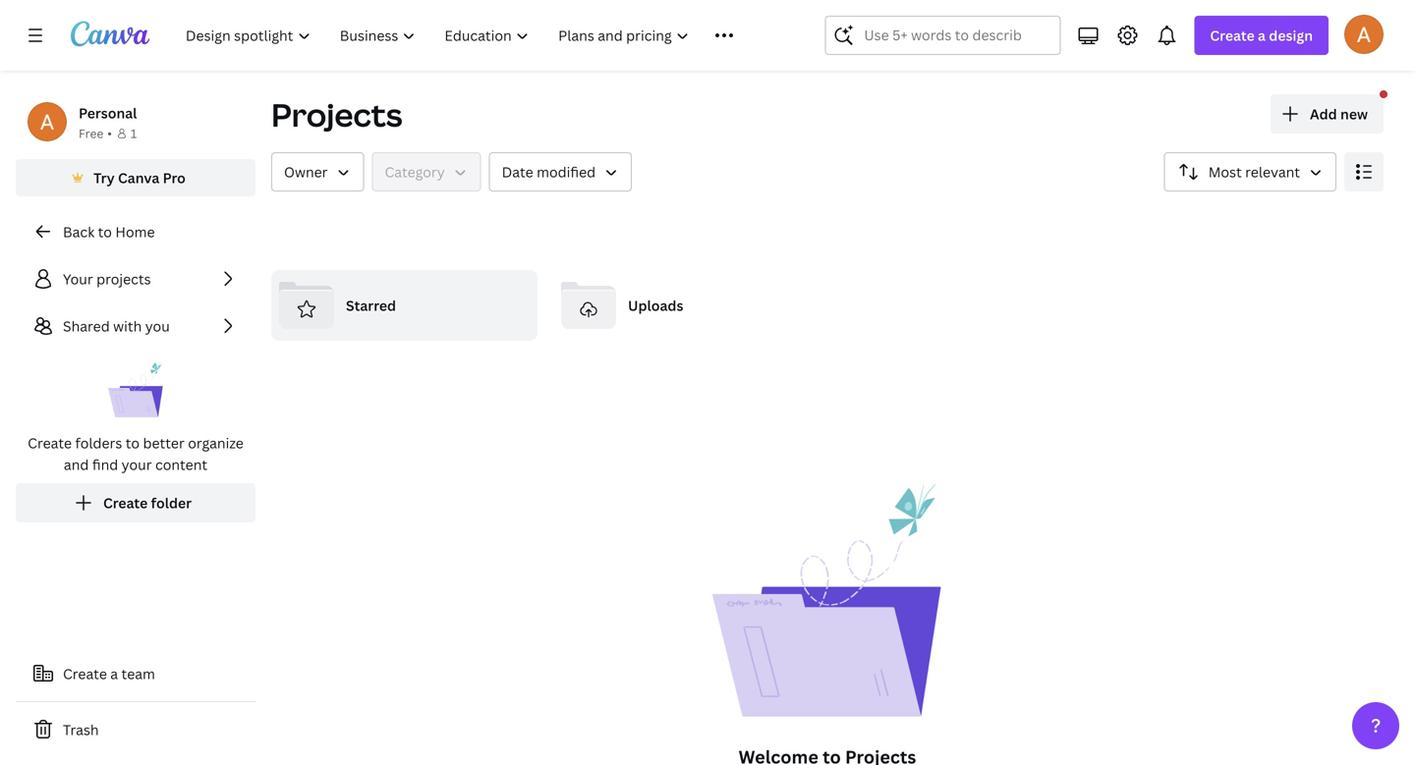 Task type: describe. For each thing, give the bounding box(es) containing it.
most
[[1209, 163, 1243, 181]]

try canva pro
[[93, 169, 186, 187]]

relevant
[[1246, 163, 1301, 181]]

you
[[145, 317, 170, 336]]

shared
[[63, 317, 110, 336]]

create a design
[[1211, 26, 1314, 45]]

new
[[1341, 105, 1369, 123]]

date modified
[[502, 163, 596, 181]]

find
[[92, 456, 118, 474]]

design
[[1270, 26, 1314, 45]]

Date modified button
[[489, 152, 632, 192]]

create folders to better organize and find your content
[[28, 434, 244, 474]]

add
[[1311, 105, 1338, 123]]

starred
[[346, 296, 396, 315]]

create for create a team
[[63, 665, 107, 684]]

list containing your projects
[[16, 260, 256, 523]]

try canva pro button
[[16, 159, 256, 197]]

back to home
[[63, 223, 155, 241]]

0 vertical spatial to
[[98, 223, 112, 241]]

back
[[63, 223, 95, 241]]

a for design
[[1259, 26, 1266, 45]]

most relevant
[[1209, 163, 1301, 181]]

create for create folders to better organize and find your content
[[28, 434, 72, 453]]

uploads
[[628, 296, 684, 315]]

home
[[115, 223, 155, 241]]

Sort by button
[[1165, 152, 1337, 192]]

your projects
[[63, 270, 151, 289]]

your
[[63, 270, 93, 289]]

create a design button
[[1195, 16, 1329, 55]]

team
[[121, 665, 155, 684]]

create a team button
[[16, 655, 256, 694]]

owner
[[284, 163, 328, 181]]

Owner button
[[271, 152, 364, 192]]

create for create a design
[[1211, 26, 1255, 45]]

create folder
[[103, 494, 192, 513]]

create for create folder
[[103, 494, 148, 513]]

date
[[502, 163, 534, 181]]

try
[[93, 169, 115, 187]]

and
[[64, 456, 89, 474]]

add new button
[[1271, 94, 1384, 134]]

better
[[143, 434, 185, 453]]



Task type: locate. For each thing, give the bounding box(es) containing it.
apple lee image
[[1345, 15, 1384, 54]]

create up and
[[28, 434, 72, 453]]

a inside button
[[110, 665, 118, 684]]

your projects link
[[16, 260, 256, 299]]

with
[[113, 317, 142, 336]]

None search field
[[825, 16, 1061, 55]]

a inside dropdown button
[[1259, 26, 1266, 45]]

your
[[122, 456, 152, 474]]

shared with you
[[63, 317, 170, 336]]

uploads link
[[554, 270, 820, 341]]

starred link
[[271, 270, 538, 341]]

a left design
[[1259, 26, 1266, 45]]

create folder button
[[16, 484, 256, 523]]

Search search field
[[865, 17, 1022, 54]]

create down your
[[103, 494, 148, 513]]

create left team
[[63, 665, 107, 684]]

1 vertical spatial a
[[110, 665, 118, 684]]

create a team
[[63, 665, 155, 684]]

to right back
[[98, 223, 112, 241]]

organize
[[188, 434, 244, 453]]

a for team
[[110, 665, 118, 684]]

a
[[1259, 26, 1266, 45], [110, 665, 118, 684]]

projects
[[96, 270, 151, 289]]

folder
[[151, 494, 192, 513]]

create inside create folders to better organize and find your content
[[28, 434, 72, 453]]

content
[[155, 456, 208, 474]]

back to home link
[[16, 212, 256, 252]]

1
[[131, 125, 137, 142]]

pro
[[163, 169, 186, 187]]

free •
[[79, 125, 112, 142]]

shared with you link
[[16, 307, 256, 346]]

free
[[79, 125, 103, 142]]

personal
[[79, 104, 137, 122]]

modified
[[537, 163, 596, 181]]

trash
[[63, 721, 99, 740]]

add new
[[1311, 105, 1369, 123]]

to
[[98, 223, 112, 241], [126, 434, 140, 453]]

canva
[[118, 169, 160, 187]]

trash link
[[16, 711, 256, 750]]

1 horizontal spatial to
[[126, 434, 140, 453]]

list
[[16, 260, 256, 523]]

1 horizontal spatial a
[[1259, 26, 1266, 45]]

0 horizontal spatial to
[[98, 223, 112, 241]]

0 horizontal spatial a
[[110, 665, 118, 684]]

to inside create folders to better organize and find your content
[[126, 434, 140, 453]]

create
[[1211, 26, 1255, 45], [28, 434, 72, 453], [103, 494, 148, 513], [63, 665, 107, 684]]

projects
[[271, 93, 403, 136]]

create left design
[[1211, 26, 1255, 45]]

create inside button
[[63, 665, 107, 684]]

Category button
[[372, 152, 481, 192]]

0 vertical spatial a
[[1259, 26, 1266, 45]]

create inside dropdown button
[[1211, 26, 1255, 45]]

category
[[385, 163, 445, 181]]

•
[[107, 125, 112, 142]]

folders
[[75, 434, 122, 453]]

create inside 'button'
[[103, 494, 148, 513]]

to up your
[[126, 434, 140, 453]]

1 vertical spatial to
[[126, 434, 140, 453]]

top level navigation element
[[173, 16, 778, 55], [173, 16, 778, 55]]

a left team
[[110, 665, 118, 684]]



Task type: vqa. For each thing, say whether or not it's contained in the screenshot.
The 23
no



